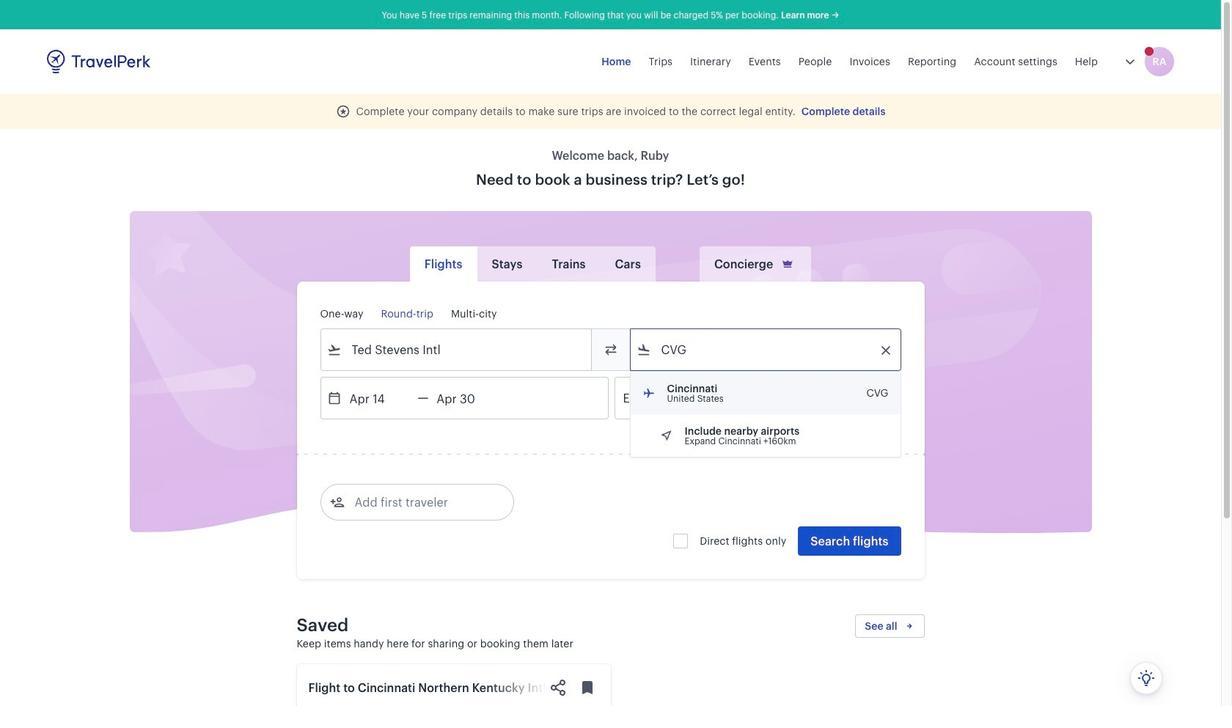 Task type: describe. For each thing, give the bounding box(es) containing it.
To search field
[[651, 338, 881, 362]]

From search field
[[341, 338, 572, 362]]

Add first traveler search field
[[344, 491, 497, 514]]

Return text field
[[429, 378, 505, 419]]



Task type: locate. For each thing, give the bounding box(es) containing it.
Depart text field
[[341, 378, 418, 419]]



Task type: vqa. For each thing, say whether or not it's contained in the screenshot.
Move forward to switch to the next month. icon
no



